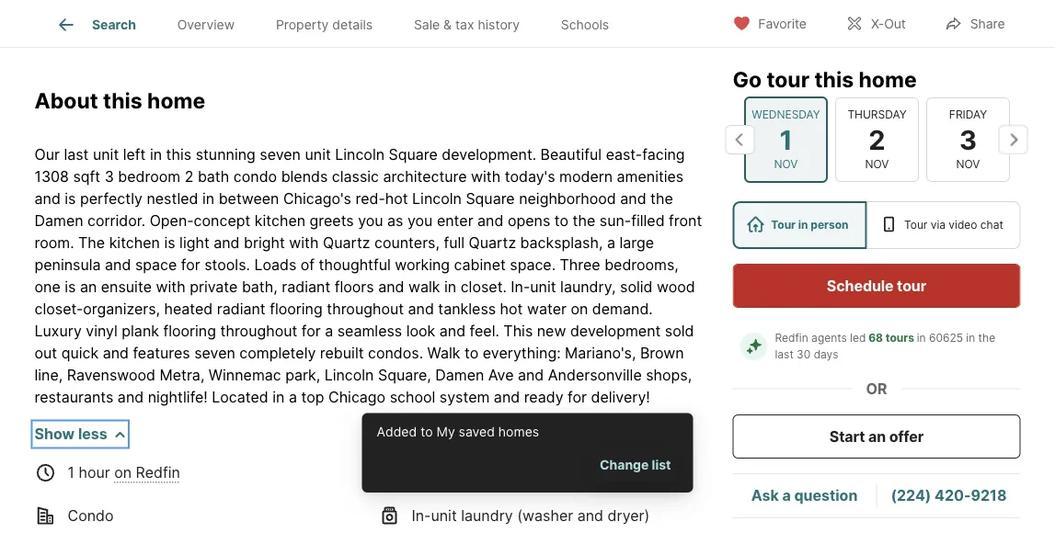 Task type: describe. For each thing, give the bounding box(es) containing it.
counters,
[[375, 235, 440, 253]]

favorite button
[[717, 4, 823, 42]]

1 vertical spatial throughout
[[220, 323, 298, 341]]

unit left laundry on the left of page
[[431, 507, 457, 525]]

show less
[[35, 426, 107, 444]]

1 vertical spatial seven
[[194, 345, 235, 363]]

2 quartz from the left
[[469, 235, 516, 253]]

condo
[[68, 507, 114, 525]]

school
[[390, 389, 436, 407]]

show less button
[[35, 424, 126, 446]]

1 horizontal spatial home
[[859, 66, 917, 92]]

hour
[[79, 465, 110, 483]]

and down 'ave'
[[494, 389, 520, 407]]

walk
[[409, 279, 440, 297]]

tours
[[886, 332, 915, 345]]

space
[[135, 257, 177, 275]]

nov for 2
[[865, 158, 889, 171]]

(224) 420-9218 link
[[891, 487, 1007, 505]]

features
[[133, 345, 190, 363]]

1 horizontal spatial hot
[[500, 301, 523, 319]]

1 vertical spatial is
[[164, 235, 175, 253]]

an inside button
[[869, 428, 886, 446]]

start an offer button
[[733, 415, 1021, 459]]

1 vertical spatial with
[[289, 235, 319, 253]]

development
[[571, 323, 661, 341]]

system
[[440, 389, 490, 407]]

metra,
[[160, 367, 205, 385]]

9218
[[971, 487, 1007, 505]]

ask a question link
[[752, 487, 858, 505]]

quick
[[61, 345, 99, 363]]

0 horizontal spatial radiant
[[217, 301, 266, 319]]

to inside alert
[[421, 425, 433, 440]]

our last unit left in this stunning seven unit lincoln square development. beautiful east-facing 1308 sqft 3 bedroom 2 bath condo blends classic architecture with today's modern amenities and is perfectly nestled in between chicago's red-hot lincoln square neighborhood and the damen corridor. open-concept kitchen greets you as you enter and opens to the sun-filled front room. the kitchen is light and bright with quartz counters, full quartz backsplash, a large peninsula and space for stools. loads of thoughtful working cabinet space. three bedrooms, one is an ensuite with private bath, radiant floors and walk in closet. in-unit laundry, solid wood closet-organizers, heated radiant flooring throughout and tankless hot water on demand. luxury vinyl plank flooring throughout for a seamless look and feel. this new development sold out quick and features seven completely rebuilt condos. walk to everything: mariano's, brown line, ravenswood metra, winnemac park, lincoln square, damen ave and andersonville shops, restaurants and nightlife! located in a top chicago school system and ready for delivery!
[[35, 146, 703, 407]]

organizers,
[[83, 301, 160, 319]]

shops,
[[646, 367, 692, 385]]

redfin agents led 68 tours in 60625
[[775, 332, 964, 345]]

days
[[814, 348, 839, 362]]

in right tours
[[917, 332, 926, 345]]

history
[[478, 17, 520, 32]]

1 horizontal spatial kitchen
[[255, 213, 306, 230]]

cabinet
[[454, 257, 506, 275]]

2 horizontal spatial this
[[815, 66, 854, 92]]

2 vertical spatial for
[[568, 389, 587, 407]]

full
[[444, 235, 465, 253]]

tour for tour in person
[[771, 219, 796, 232]]

1 horizontal spatial radiant
[[282, 279, 331, 297]]

0 horizontal spatial the
[[573, 213, 596, 230]]

schedule
[[827, 277, 894, 295]]

tankless
[[438, 301, 496, 319]]

0 vertical spatial square
[[389, 146, 438, 164]]

and up stools.
[[214, 235, 240, 253]]

closet.
[[461, 279, 507, 297]]

schedule tour button
[[733, 264, 1021, 308]]

overview
[[177, 17, 235, 32]]

1308
[[35, 168, 69, 186]]

three
[[560, 257, 601, 275]]

start an offer
[[830, 428, 924, 446]]

and up ravenswood on the left
[[103, 345, 129, 363]]

facing
[[643, 146, 685, 164]]

and up walk
[[440, 323, 466, 341]]

0 horizontal spatial this
[[103, 88, 142, 114]]

or
[[867, 380, 888, 398]]

tour via video chat
[[905, 219, 1004, 232]]

about this home
[[35, 88, 205, 114]]

0 horizontal spatial home
[[147, 88, 205, 114]]

0 vertical spatial flooring
[[270, 301, 323, 319]]

in the last 30 days
[[775, 332, 999, 362]]

tour for go
[[767, 66, 810, 92]]

feel.
[[470, 323, 500, 341]]

in right left
[[150, 146, 162, 164]]

my
[[437, 425, 455, 440]]

vinyl
[[86, 323, 118, 341]]

1 vertical spatial 1
[[68, 465, 74, 483]]

sale & tax history
[[414, 17, 520, 32]]

working
[[395, 257, 450, 275]]

and up filled
[[621, 190, 647, 208]]

bath,
[[242, 279, 278, 297]]

amenities
[[617, 168, 684, 186]]

perfectly
[[80, 190, 143, 208]]

and up ensuite
[[105, 257, 131, 275]]

0 vertical spatial to
[[555, 213, 569, 230]]

1 quartz from the left
[[323, 235, 370, 253]]

start
[[830, 428, 866, 446]]

wednesday
[[752, 108, 820, 121]]

rebuilt
[[320, 345, 364, 363]]

stunning
[[196, 146, 256, 164]]

this
[[504, 323, 533, 341]]

thursday 2 nov
[[848, 108, 907, 171]]

greets
[[310, 213, 354, 230]]

water
[[527, 301, 567, 319]]

closet-
[[35, 301, 83, 319]]

classic
[[332, 168, 379, 186]]

demand.
[[593, 301, 653, 319]]

left
[[123, 146, 146, 164]]

person
[[811, 219, 849, 232]]

an inside our last unit left in this stunning seven unit lincoln square development. beautiful east-facing 1308 sqft 3 bedroom 2 bath condo blends classic architecture with today's modern amenities and is perfectly nestled in between chicago's red-hot lincoln square neighborhood and the damen corridor. open-concept kitchen greets you as you enter and opens to the sun-filled front room. the kitchen is light and bright with quartz counters, full quartz backsplash, a large peninsula and space for stools. loads of thoughtful working cabinet space. three bedrooms, one is an ensuite with private bath, radiant floors and walk in closet. in-unit laundry, solid wood closet-organizers, heated radiant flooring throughout and tankless hot water on demand. luxury vinyl plank flooring throughout for a seamless look and feel. this new development sold out quick and features seven completely rebuilt condos. walk to everything: mariano's, brown line, ravenswood metra, winnemac park, lincoln square, damen ave and andersonville shops, restaurants and nightlife! located in a top chicago school system and ready for delivery!
[[80, 279, 97, 297]]

1 horizontal spatial square
[[466, 190, 515, 208]]

list box containing tour in person
[[733, 202, 1021, 249]]

park,
[[286, 367, 320, 385]]

loads
[[254, 257, 297, 275]]

room.
[[35, 235, 74, 253]]

2 inside 'thursday 2 nov'
[[869, 124, 886, 156]]

backsplash,
[[521, 235, 603, 253]]

bath
[[198, 168, 229, 186]]

line,
[[35, 367, 63, 385]]

show
[[35, 426, 75, 444]]

led
[[851, 332, 866, 345]]

wednesday 1 nov
[[752, 108, 820, 171]]

plank
[[122, 323, 159, 341]]

1 horizontal spatial throughout
[[327, 301, 404, 319]]

last inside our last unit left in this stunning seven unit lincoln square development. beautiful east-facing 1308 sqft 3 bedroom 2 bath condo blends classic architecture with today's modern amenities and is perfectly nestled in between chicago's red-hot lincoln square neighborhood and the damen corridor. open-concept kitchen greets you as you enter and opens to the sun-filled front room. the kitchen is light and bright with quartz counters, full quartz backsplash, a large peninsula and space for stools. loads of thoughtful working cabinet space. three bedrooms, one is an ensuite with private bath, radiant floors and walk in closet. in-unit laundry, solid wood closet-organizers, heated radiant flooring throughout and tankless hot water on demand. luxury vinyl plank flooring throughout for a seamless look and feel. this new development sold out quick and features seven completely rebuilt condos. walk to everything: mariano's, brown line, ravenswood metra, winnemac park, lincoln square, damen ave and andersonville shops, restaurants and nightlife! located in a top chicago school system and ready for delivery!
[[64, 146, 89, 164]]

1 vertical spatial for
[[302, 323, 321, 341]]

brown
[[641, 345, 684, 363]]

in right walk
[[445, 279, 457, 297]]

light
[[180, 235, 210, 253]]

0 vertical spatial lincoln
[[335, 146, 385, 164]]

share
[[971, 16, 1006, 32]]

the
[[78, 235, 105, 253]]

previous image
[[726, 125, 755, 155]]

tour for schedule
[[897, 277, 927, 295]]

last inside in the last 30 days
[[775, 348, 794, 362]]

x-out
[[872, 16, 906, 32]]

a down sun-
[[607, 235, 616, 253]]

search
[[92, 17, 136, 32]]

3 inside our last unit left in this stunning seven unit lincoln square development. beautiful east-facing 1308 sqft 3 bedroom 2 bath condo blends classic architecture with today's modern amenities and is perfectly nestled in between chicago's red-hot lincoln square neighborhood and the damen corridor. open-concept kitchen greets you as you enter and opens to the sun-filled front room. the kitchen is light and bright with quartz counters, full quartz backsplash, a large peninsula and space for stools. loads of thoughtful working cabinet space. three bedrooms, one is an ensuite with private bath, radiant floors and walk in closet. in-unit laundry, solid wood closet-organizers, heated radiant flooring throughout and tankless hot water on demand. luxury vinyl plank flooring throughout for a seamless look and feel. this new development sold out quick and features seven completely rebuilt condos. walk to everything: mariano's, brown line, ravenswood metra, winnemac park, lincoln square, damen ave and andersonville shops, restaurants and nightlife! located in a top chicago school system and ready for delivery!
[[105, 168, 114, 186]]

bright
[[244, 235, 285, 253]]

open-
[[150, 213, 194, 230]]

property
[[276, 17, 329, 32]]

3 inside friday 3 nov
[[959, 124, 977, 156]]

sale
[[414, 17, 440, 32]]

tour for tour via video chat
[[905, 219, 928, 232]]



Task type: locate. For each thing, give the bounding box(es) containing it.
restaurants
[[35, 389, 114, 407]]

dryer)
[[608, 507, 650, 525]]

1 horizontal spatial to
[[465, 345, 479, 363]]

for down andersonville
[[568, 389, 587, 407]]

schedule tour
[[827, 277, 927, 295]]

damen up the system
[[436, 367, 484, 385]]

neighborhood
[[519, 190, 616, 208]]

2 horizontal spatial the
[[979, 332, 996, 345]]

laundry,
[[561, 279, 616, 297]]

square,
[[378, 367, 431, 385]]

0 horizontal spatial throughout
[[220, 323, 298, 341]]

look
[[407, 323, 436, 341]]

on inside our last unit left in this stunning seven unit lincoln square development. beautiful east-facing 1308 sqft 3 bedroom 2 bath condo blends classic architecture with today's modern amenities and is perfectly nestled in between chicago's red-hot lincoln square neighborhood and the damen corridor. open-concept kitchen greets you as you enter and opens to the sun-filled front room. the kitchen is light and bright with quartz counters, full quartz backsplash, a large peninsula and space for stools. loads of thoughtful working cabinet space. three bedrooms, one is an ensuite with private bath, radiant floors and walk in closet. in-unit laundry, solid wood closet-organizers, heated radiant flooring throughout and tankless hot water on demand. luxury vinyl plank flooring throughout for a seamless look and feel. this new development sold out quick and features seven completely rebuilt condos. walk to everything: mariano's, brown line, ravenswood metra, winnemac park, lincoln square, damen ave and andersonville shops, restaurants and nightlife! located in a top chicago school system and ready for delivery!
[[571, 301, 588, 319]]

2 vertical spatial the
[[979, 332, 996, 345]]

for down light
[[181, 257, 200, 275]]

tour in person option
[[733, 202, 867, 249]]

1 vertical spatial lincoln
[[412, 190, 462, 208]]

0 horizontal spatial redfin
[[136, 465, 180, 483]]

red-
[[356, 190, 385, 208]]

home up thursday
[[859, 66, 917, 92]]

nov for 1
[[774, 158, 798, 171]]

0 vertical spatial 3
[[959, 124, 977, 156]]

1 horizontal spatial you
[[408, 213, 433, 230]]

damen up room.
[[35, 213, 83, 230]]

peninsula
[[35, 257, 101, 275]]

2
[[869, 124, 886, 156], [185, 168, 194, 186]]

0 horizontal spatial damen
[[35, 213, 83, 230]]

0 vertical spatial in-
[[511, 279, 530, 297]]

0 horizontal spatial with
[[156, 279, 186, 297]]

radiant down of
[[282, 279, 331, 297]]

for
[[181, 257, 200, 275], [302, 323, 321, 341], [568, 389, 587, 407]]

1 vertical spatial hot
[[500, 301, 523, 319]]

for up rebuilt
[[302, 323, 321, 341]]

overview tab
[[157, 3, 255, 47]]

hot
[[385, 190, 408, 208], [500, 301, 523, 319]]

1 horizontal spatial last
[[775, 348, 794, 362]]

1 horizontal spatial an
[[869, 428, 886, 446]]

lincoln down rebuilt
[[325, 367, 374, 385]]

0 vertical spatial for
[[181, 257, 200, 275]]

1 vertical spatial redfin
[[136, 465, 180, 483]]

1 inside the wednesday 1 nov
[[779, 124, 793, 156]]

tour via video chat option
[[867, 202, 1021, 249]]

1 nov from the left
[[774, 158, 798, 171]]

lincoln down architecture
[[412, 190, 462, 208]]

0 vertical spatial is
[[65, 190, 76, 208]]

in- left laundry on the left of page
[[412, 507, 431, 525]]

and down everything:
[[518, 367, 544, 385]]

square up enter
[[466, 190, 515, 208]]

1 vertical spatial on
[[114, 465, 132, 483]]

in down "bath"
[[202, 190, 215, 208]]

1 vertical spatial the
[[573, 213, 596, 230]]

unit left left
[[93, 146, 119, 164]]

question
[[795, 487, 858, 505]]

0 horizontal spatial quartz
[[323, 235, 370, 253]]

to down feel.
[[465, 345, 479, 363]]

1 vertical spatial radiant
[[217, 301, 266, 319]]

0 vertical spatial seven
[[260, 146, 301, 164]]

ave
[[489, 367, 514, 385]]

tour
[[767, 66, 810, 92], [897, 277, 927, 295]]

and left walk
[[378, 279, 405, 297]]

bedrooms,
[[605, 257, 679, 275]]

2 nov from the left
[[865, 158, 889, 171]]

home up stunning
[[147, 88, 205, 114]]

offer
[[890, 428, 924, 446]]

1 horizontal spatial nov
[[865, 158, 889, 171]]

mariano's,
[[565, 345, 636, 363]]

in- inside our last unit left in this stunning seven unit lincoln square development. beautiful east-facing 1308 sqft 3 bedroom 2 bath condo blends classic architecture with today's modern amenities and is perfectly nestled in between chicago's red-hot lincoln square neighborhood and the damen corridor. open-concept kitchen greets you as you enter and opens to the sun-filled front room. the kitchen is light and bright with quartz counters, full quartz backsplash, a large peninsula and space for stools. loads of thoughtful working cabinet space. three bedrooms, one is an ensuite with private bath, radiant floors and walk in closet. in-unit laundry, solid wood closet-organizers, heated radiant flooring throughout and tankless hot water on demand. luxury vinyl plank flooring throughout for a seamless look and feel. this new development sold out quick and features seven completely rebuilt condos. walk to everything: mariano's, brown line, ravenswood metra, winnemac park, lincoln square, damen ave and andersonville shops, restaurants and nightlife! located in a top chicago school system and ready for delivery!
[[511, 279, 530, 297]]

and up look
[[408, 301, 434, 319]]

a up rebuilt
[[325, 323, 333, 341]]

kitchen up bright
[[255, 213, 306, 230]]

nov inside friday 3 nov
[[956, 158, 980, 171]]

0 horizontal spatial you
[[358, 213, 383, 230]]

0 vertical spatial radiant
[[282, 279, 331, 297]]

a
[[607, 235, 616, 253], [325, 323, 333, 341], [289, 389, 297, 407], [783, 487, 791, 505]]

thoughtful
[[319, 257, 391, 275]]

a right ask on the right
[[783, 487, 791, 505]]

1 horizontal spatial 2
[[869, 124, 886, 156]]

alert
[[362, 414, 694, 493]]

an left offer
[[869, 428, 886, 446]]

change list button
[[593, 448, 679, 482]]

seven up 'winnemac'
[[194, 345, 235, 363]]

1 horizontal spatial damen
[[436, 367, 484, 385]]

this up thursday
[[815, 66, 854, 92]]

0 horizontal spatial in-
[[412, 507, 431, 525]]

top
[[301, 389, 324, 407]]

0 vertical spatial throughout
[[327, 301, 404, 319]]

1 vertical spatial tour
[[897, 277, 927, 295]]

0 horizontal spatial on
[[114, 465, 132, 483]]

list box
[[733, 202, 1021, 249]]

1 vertical spatial damen
[[436, 367, 484, 385]]

ready
[[524, 389, 564, 407]]

to
[[555, 213, 569, 230], [465, 345, 479, 363], [421, 425, 433, 440]]

0 horizontal spatial 2
[[185, 168, 194, 186]]

2 inside our last unit left in this stunning seven unit lincoln square development. beautiful east-facing 1308 sqft 3 bedroom 2 bath condo blends classic architecture with today's modern amenities and is perfectly nestled in between chicago's red-hot lincoln square neighborhood and the damen corridor. open-concept kitchen greets you as you enter and opens to the sun-filled front room. the kitchen is light and bright with quartz counters, full quartz backsplash, a large peninsula and space for stools. loads of thoughtful working cabinet space. three bedrooms, one is an ensuite with private bath, radiant floors and walk in closet. in-unit laundry, solid wood closet-organizers, heated radiant flooring throughout and tankless hot water on demand. luxury vinyl plank flooring throughout for a seamless look and feel. this new development sold out quick and features seven completely rebuilt condos. walk to everything: mariano's, brown line, ravenswood metra, winnemac park, lincoln square, damen ave and andersonville shops, restaurants and nightlife! located in a top chicago school system and ready for delivery!
[[185, 168, 194, 186]]

2 horizontal spatial for
[[568, 389, 587, 407]]

unit up water
[[530, 279, 556, 297]]

hot up this
[[500, 301, 523, 319]]

hot up as
[[385, 190, 408, 208]]

0 vertical spatial damen
[[35, 213, 83, 230]]

0 horizontal spatial an
[[80, 279, 97, 297]]

1 vertical spatial an
[[869, 428, 886, 446]]

0 horizontal spatial tour
[[767, 66, 810, 92]]

an
[[80, 279, 97, 297], [869, 428, 886, 446]]

this inside our last unit left in this stunning seven unit lincoln square development. beautiful east-facing 1308 sqft 3 bedroom 2 bath condo blends classic architecture with today's modern amenities and is perfectly nestled in between chicago's red-hot lincoln square neighborhood and the damen corridor. open-concept kitchen greets you as you enter and opens to the sun-filled front room. the kitchen is light and bright with quartz counters, full quartz backsplash, a large peninsula and space for stools. loads of thoughtful working cabinet space. three bedrooms, one is an ensuite with private bath, radiant floors and walk in closet. in-unit laundry, solid wood closet-organizers, heated radiant flooring throughout and tankless hot water on demand. luxury vinyl plank flooring throughout for a seamless look and feel. this new development sold out quick and features seven completely rebuilt condos. walk to everything: mariano's, brown line, ravenswood metra, winnemac park, lincoln square, damen ave and andersonville shops, restaurants and nightlife! located in a top chicago school system and ready for delivery!
[[166, 146, 192, 164]]

1 horizontal spatial tour
[[897, 277, 927, 295]]

on down laundry,
[[571, 301, 588, 319]]

1 left 'hour'
[[68, 465, 74, 483]]

1 horizontal spatial on
[[571, 301, 588, 319]]

nov inside 'thursday 2 nov'
[[865, 158, 889, 171]]

redfin up 30
[[775, 332, 809, 345]]

1 vertical spatial square
[[466, 190, 515, 208]]

tour in person
[[771, 219, 849, 232]]

1 vertical spatial in-
[[412, 507, 431, 525]]

friday 3 nov
[[949, 108, 987, 171]]

nov down friday
[[956, 158, 980, 171]]

1 horizontal spatial in-
[[511, 279, 530, 297]]

1 horizontal spatial tour
[[905, 219, 928, 232]]

in- down space.
[[511, 279, 530, 297]]

chat
[[981, 219, 1004, 232]]

sqft
[[73, 168, 100, 186]]

nov inside the wednesday 1 nov
[[774, 158, 798, 171]]

next image
[[999, 125, 1029, 155]]

0 horizontal spatial square
[[389, 146, 438, 164]]

damen
[[35, 213, 83, 230], [436, 367, 484, 385]]

0 vertical spatial redfin
[[775, 332, 809, 345]]

3 up the perfectly on the top of the page
[[105, 168, 114, 186]]

as
[[388, 213, 404, 230]]

throughout up seamless
[[327, 301, 404, 319]]

2 vertical spatial lincoln
[[325, 367, 374, 385]]

favorite
[[759, 16, 807, 32]]

via
[[931, 219, 946, 232]]

is down sqft
[[65, 190, 76, 208]]

in-unit laundry (washer and dryer)
[[412, 507, 650, 525]]

homes
[[499, 425, 539, 440]]

condos.
[[368, 345, 423, 363]]

2 tour from the left
[[905, 219, 928, 232]]

1 vertical spatial 2
[[185, 168, 194, 186]]

and
[[35, 190, 61, 208], [621, 190, 647, 208], [478, 213, 504, 230], [214, 235, 240, 253], [105, 257, 131, 275], [378, 279, 405, 297], [408, 301, 434, 319], [440, 323, 466, 341], [103, 345, 129, 363], [518, 367, 544, 385], [118, 389, 144, 407], [494, 389, 520, 407], [578, 507, 604, 525]]

an down peninsula
[[80, 279, 97, 297]]

quartz up the cabinet
[[469, 235, 516, 253]]

and down ravenswood on the left
[[118, 389, 144, 407]]

0 horizontal spatial flooring
[[163, 323, 216, 341]]

one
[[35, 279, 61, 297]]

added
[[377, 425, 417, 440]]

new
[[537, 323, 566, 341]]

0 horizontal spatial tour
[[771, 219, 796, 232]]

3 down friday
[[959, 124, 977, 156]]

last up sqft
[[64, 146, 89, 164]]

to up backsplash,
[[555, 213, 569, 230]]

tab list
[[35, 0, 645, 47]]

flooring
[[270, 301, 323, 319], [163, 323, 216, 341]]

&
[[444, 17, 452, 32]]

(washer
[[518, 507, 574, 525]]

0 horizontal spatial for
[[181, 257, 200, 275]]

1 horizontal spatial for
[[302, 323, 321, 341]]

the down neighborhood
[[573, 213, 596, 230]]

1 vertical spatial last
[[775, 348, 794, 362]]

tour up wednesday
[[767, 66, 810, 92]]

0 horizontal spatial nov
[[774, 158, 798, 171]]

None button
[[744, 96, 828, 183], [835, 97, 919, 182], [926, 97, 1010, 182], [744, 96, 828, 183], [835, 97, 919, 182], [926, 97, 1010, 182]]

of
[[301, 257, 315, 275]]

out
[[35, 345, 57, 363]]

tab list containing search
[[35, 0, 645, 47]]

tour inside button
[[897, 277, 927, 295]]

change
[[600, 457, 649, 473]]

private
[[190, 279, 238, 297]]

0 horizontal spatial last
[[64, 146, 89, 164]]

is down open- on the left top
[[164, 235, 175, 253]]

this up bedroom
[[166, 146, 192, 164]]

1 vertical spatial kitchen
[[109, 235, 160, 253]]

tour left via
[[905, 219, 928, 232]]

the inside in the last 30 days
[[979, 332, 996, 345]]

in-
[[511, 279, 530, 297], [412, 507, 431, 525]]

1 vertical spatial 3
[[105, 168, 114, 186]]

(224)
[[891, 487, 932, 505]]

0 vertical spatial hot
[[385, 190, 408, 208]]

0 horizontal spatial 3
[[105, 168, 114, 186]]

nov down thursday
[[865, 158, 889, 171]]

the down amenities
[[651, 190, 674, 208]]

kitchen down corridor.
[[109, 235, 160, 253]]

sold
[[665, 323, 694, 341]]

0 vertical spatial with
[[471, 168, 501, 186]]

0 vertical spatial an
[[80, 279, 97, 297]]

on right 'hour'
[[114, 465, 132, 483]]

walk
[[428, 345, 461, 363]]

with down space
[[156, 279, 186, 297]]

1 horizontal spatial flooring
[[270, 301, 323, 319]]

redfin right 'hour'
[[136, 465, 180, 483]]

0 vertical spatial 2
[[869, 124, 886, 156]]

solid
[[620, 279, 653, 297]]

in inside in the last 30 days
[[967, 332, 976, 345]]

2 you from the left
[[408, 213, 433, 230]]

0 horizontal spatial seven
[[194, 345, 235, 363]]

lincoln up classic
[[335, 146, 385, 164]]

with up of
[[289, 235, 319, 253]]

2 vertical spatial with
[[156, 279, 186, 297]]

quartz up thoughtful
[[323, 235, 370, 253]]

in left top
[[273, 389, 285, 407]]

property details tab
[[255, 3, 393, 47]]

delivery!
[[591, 389, 651, 407]]

the
[[651, 190, 674, 208], [573, 213, 596, 230], [979, 332, 996, 345]]

filled
[[632, 213, 665, 230]]

unit up blends
[[305, 146, 331, 164]]

concept
[[194, 213, 251, 230]]

corridor.
[[88, 213, 146, 230]]

radiant down 'bath,'
[[217, 301, 266, 319]]

0 vertical spatial last
[[64, 146, 89, 164]]

blends
[[281, 168, 328, 186]]

nov for 3
[[956, 158, 980, 171]]

1 horizontal spatial redfin
[[775, 332, 809, 345]]

0 vertical spatial tour
[[767, 66, 810, 92]]

tour right schedule
[[897, 277, 927, 295]]

in inside option
[[799, 219, 809, 232]]

0 vertical spatial 1
[[779, 124, 793, 156]]

floors
[[335, 279, 374, 297]]

0 horizontal spatial 1
[[68, 465, 74, 483]]

beautiful
[[541, 146, 602, 164]]

68
[[869, 332, 884, 345]]

1 horizontal spatial quartz
[[469, 235, 516, 253]]

2 horizontal spatial with
[[471, 168, 501, 186]]

throughout up completely
[[220, 323, 298, 341]]

is down peninsula
[[65, 279, 76, 297]]

1 you from the left
[[358, 213, 383, 230]]

you down red-
[[358, 213, 383, 230]]

nov down wednesday
[[774, 158, 798, 171]]

1 down wednesday
[[779, 124, 793, 156]]

property details
[[276, 17, 373, 32]]

and down 1308
[[35, 190, 61, 208]]

2 left "bath"
[[185, 168, 194, 186]]

1 horizontal spatial 1
[[779, 124, 793, 156]]

go
[[733, 66, 762, 92]]

this up left
[[103, 88, 142, 114]]

0 vertical spatial the
[[651, 190, 674, 208]]

you right as
[[408, 213, 433, 230]]

seven up blends
[[260, 146, 301, 164]]

1 horizontal spatial with
[[289, 235, 319, 253]]

tour left person
[[771, 219, 796, 232]]

sale & tax history tab
[[393, 3, 541, 47]]

0 horizontal spatial to
[[421, 425, 433, 440]]

home
[[859, 66, 917, 92], [147, 88, 205, 114]]

the right 60625
[[979, 332, 996, 345]]

details
[[333, 17, 373, 32]]

flooring down 'bath,'
[[270, 301, 323, 319]]

2 vertical spatial is
[[65, 279, 76, 297]]

0 horizontal spatial kitchen
[[109, 235, 160, 253]]

our
[[35, 146, 60, 164]]

square
[[389, 146, 438, 164], [466, 190, 515, 208]]

2 horizontal spatial to
[[555, 213, 569, 230]]

seamless
[[338, 323, 402, 341]]

alert containing added to my saved homes
[[362, 414, 694, 493]]

flooring down heated
[[163, 323, 216, 341]]

bedroom
[[118, 168, 181, 186]]

in right 60625
[[967, 332, 976, 345]]

0 vertical spatial on
[[571, 301, 588, 319]]

with down development.
[[471, 168, 501, 186]]

a left top
[[289, 389, 297, 407]]

out
[[885, 16, 906, 32]]

1 vertical spatial flooring
[[163, 323, 216, 341]]

1 tour from the left
[[771, 219, 796, 232]]

and right enter
[[478, 213, 504, 230]]

and left dryer)
[[578, 507, 604, 525]]

schools tab
[[541, 3, 630, 47]]

2 down thursday
[[869, 124, 886, 156]]

0 vertical spatial kitchen
[[255, 213, 306, 230]]

2 horizontal spatial nov
[[956, 158, 980, 171]]

1 horizontal spatial the
[[651, 190, 674, 208]]

nightlife!
[[148, 389, 208, 407]]

in
[[150, 146, 162, 164], [202, 190, 215, 208], [799, 219, 809, 232], [445, 279, 457, 297], [917, 332, 926, 345], [967, 332, 976, 345], [273, 389, 285, 407]]

to left the "my"
[[421, 425, 433, 440]]

1 horizontal spatial 3
[[959, 124, 977, 156]]

last left 30
[[775, 348, 794, 362]]

3 nov from the left
[[956, 158, 980, 171]]

in left person
[[799, 219, 809, 232]]

square up architecture
[[389, 146, 438, 164]]

video
[[949, 219, 978, 232]]



Task type: vqa. For each thing, say whether or not it's contained in the screenshot.
95119
no



